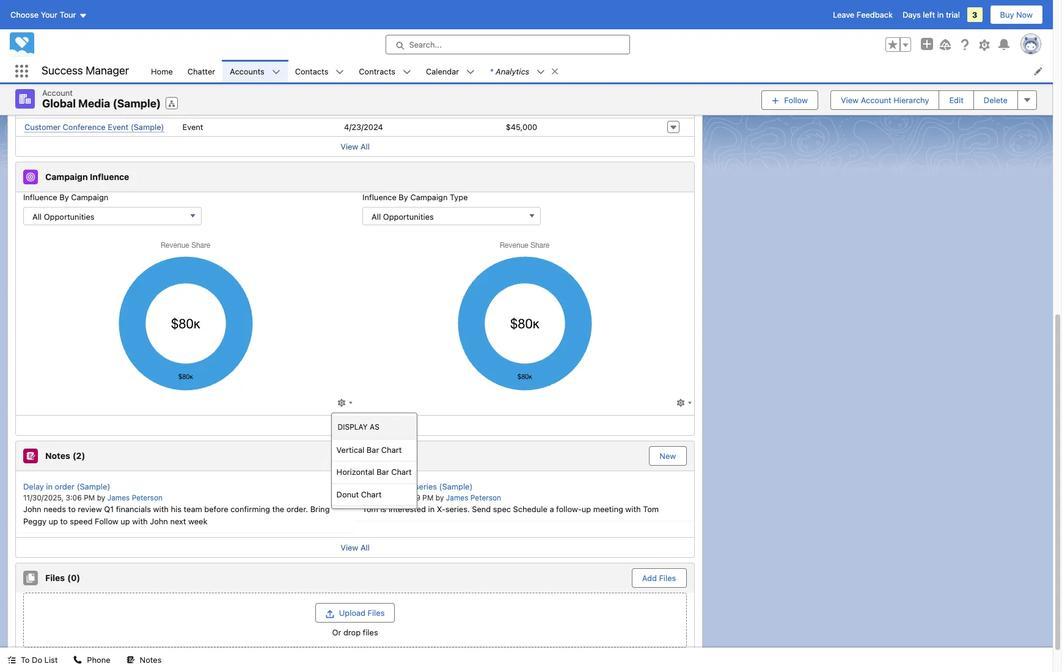Task type: describe. For each thing, give the bounding box(es) containing it.
campaigns element
[[15, 31, 695, 157]]

global
[[42, 97, 76, 110]]

other
[[182, 86, 203, 95]]

campaign influence element
[[15, 162, 698, 510]]

calendar link
[[419, 60, 466, 82]]

trial
[[946, 10, 960, 20]]

contracts link
[[352, 60, 403, 82]]

0 horizontal spatial john
[[23, 505, 41, 515]]

text default image for calendar
[[466, 68, 475, 76]]

type inside campaign influence 'element'
[[450, 192, 468, 202]]

activities
[[872, 17, 906, 27]]

text default image inside notes button
[[126, 657, 135, 665]]

list item containing *
[[482, 60, 565, 82]]

contracts list item
[[352, 60, 419, 82]]

conference for -
[[63, 104, 106, 113]]

influence by campaign
[[23, 192, 108, 202]]

no
[[820, 17, 831, 27]]

text default image right budgeted
[[551, 67, 559, 76]]

opportunities for influence by campaign
[[44, 212, 95, 222]]

search... button
[[385, 35, 630, 54]]

view for view all link in the notes element
[[341, 543, 358, 553]]

follow-
[[556, 505, 582, 515]]

buy now button
[[990, 5, 1043, 24]]

choose
[[10, 10, 39, 20]]

influence by campaign type
[[362, 192, 468, 202]]

start
[[344, 67, 364, 76]]

(sample) up global media (sample)
[[90, 85, 123, 95]]

start date element
[[339, 62, 501, 82]]

campaign inside campaign name element
[[23, 67, 63, 76]]

(0) for cases (0)
[[73, 6, 86, 16]]

invite
[[136, 104, 156, 113]]

view all link for notes element
[[16, 538, 694, 558]]

success
[[42, 64, 83, 77]]

contracts
[[359, 66, 395, 76]]

(sample) down other
[[158, 104, 191, 113]]

home
[[151, 66, 173, 76]]

files
[[363, 628, 378, 638]]

11/30/2025,
[[23, 494, 64, 503]]

or drop files
[[332, 628, 378, 638]]

your
[[41, 10, 57, 20]]

view all for middle view all link
[[341, 421, 370, 431]]

all opportunities for influence by campaign type
[[372, 212, 434, 222]]

widgets webinar (sample)
[[24, 85, 123, 95]]

upload files
[[339, 609, 385, 618]]

webinar
[[57, 85, 88, 95]]

1 horizontal spatial email
[[182, 104, 202, 114]]

contacts
[[295, 66, 328, 76]]

to
[[21, 656, 30, 665]]

display as
[[338, 423, 379, 432]]

to left load.
[[908, 17, 915, 27]]

view for view all link inside the campaigns element
[[341, 141, 358, 151]]

james peterson link for with
[[107, 494, 163, 503]]

list containing home
[[144, 60, 1053, 82]]

choose your tour
[[10, 10, 76, 20]]

0 horizontal spatial up
[[49, 517, 58, 526]]

menu inside campaign influence 'element'
[[332, 416, 417, 507]]

now
[[1016, 10, 1033, 20]]

upgrade
[[362, 482, 395, 492]]

0 horizontal spatial with
[[132, 517, 148, 526]]

new
[[660, 451, 676, 461]]

(0) for files (0)
[[67, 573, 80, 584]]

next
[[170, 517, 186, 526]]

7:29
[[405, 494, 420, 503]]

notes for notes
[[140, 656, 162, 665]]

1 horizontal spatial with
[[153, 505, 169, 515]]

calendar list item
[[419, 60, 482, 82]]

display
[[338, 423, 368, 432]]

1 vertical spatial view all link
[[341, 421, 370, 431]]

view all link for campaigns element
[[16, 136, 694, 156]]

phone
[[87, 656, 110, 665]]

view all for view all link inside the campaigns element
[[341, 141, 370, 151]]

-
[[108, 104, 111, 113]]

accounts link
[[223, 60, 272, 82]]

donut chart link
[[332, 484, 417, 506]]

(2)
[[73, 451, 85, 461]]

pm inside the delay in order (sample) 11/30/2025, 3:06 pm by james peterson john needs to review q1 financials with his team before confirming the order. bring peggy up to speed follow up with john next week
[[84, 494, 95, 503]]

2 vertical spatial chart
[[361, 490, 382, 500]]

bar for vertical
[[367, 445, 379, 455]]

10/15/2023,
[[362, 494, 403, 503]]

vertical bar chart link
[[332, 440, 417, 461]]

campaign name element
[[16, 62, 178, 82]]

start date
[[344, 67, 385, 76]]

delete button
[[973, 90, 1018, 110]]

delay in order (sample) 11/30/2025, 3:06 pm by james peterson john needs to review q1 financials with his team before confirming the order. bring peggy up to speed follow up with john next week
[[23, 482, 330, 526]]

q1
[[104, 505, 114, 515]]

account inside view account hierarchy 'button'
[[861, 95, 891, 105]]

follow inside the delay in order (sample) 11/30/2025, 3:06 pm by james peterson john needs to review q1 financials with his team before confirming the order. bring peggy up to speed follow up with john next week
[[95, 517, 118, 526]]

the
[[272, 505, 284, 515]]

chart for horizontal bar chart
[[391, 467, 412, 477]]

meeting
[[593, 505, 623, 515]]

vertical bar chart
[[336, 445, 402, 455]]

view account hierarchy button
[[830, 90, 940, 110]]

all up vertical bar chart
[[361, 421, 370, 431]]

schedule
[[513, 505, 547, 515]]

spec
[[493, 505, 511, 515]]

cases image
[[23, 4, 38, 19]]

(sample) down invite
[[131, 122, 164, 132]]

hierarchy
[[894, 95, 929, 105]]

1 tom from the left
[[362, 505, 378, 515]]

phone button
[[66, 648, 118, 673]]

name
[[65, 67, 88, 76]]

by inside upgrade to x-series (sample) 10/15/2023, 7:29 pm by james peterson tom is interested in x-series. send spec schedule a follow-up meeting with tom
[[436, 494, 444, 503]]

peggy
[[23, 517, 46, 526]]

days
[[903, 10, 921, 20]]

all opportunities button for influence by campaign
[[23, 207, 202, 225]]

add files
[[642, 574, 676, 584]]

buy now
[[1000, 10, 1033, 20]]

upload
[[339, 609, 365, 618]]

to down 3:06
[[68, 505, 76, 515]]

peterson inside upgrade to x-series (sample) 10/15/2023, 7:29 pm by james peterson tom is interested in x-series. send spec schedule a follow-up meeting with tom
[[470, 494, 501, 503]]

interested
[[389, 505, 426, 515]]

text default image inside to do list button
[[7, 657, 16, 665]]

1 horizontal spatial event
[[182, 122, 203, 132]]

confirming
[[230, 505, 270, 515]]

type inside type element
[[182, 67, 202, 76]]

no more past activities to load. status
[[718, 17, 1038, 27]]

days left in trial
[[903, 10, 960, 20]]

pm inside upgrade to x-series (sample) 10/15/2023, 7:29 pm by james peterson tom is interested in x-series. send spec schedule a follow-up meeting with tom
[[422, 494, 434, 503]]

to down 'needs'
[[60, 517, 68, 526]]

drop
[[343, 628, 361, 638]]

budgeted
[[506, 67, 544, 76]]

leave feedback link
[[833, 10, 893, 20]]

widgets webinar (sample) link
[[24, 85, 123, 96]]

media
[[78, 97, 110, 110]]

speed
[[70, 517, 93, 526]]

leave feedback
[[833, 10, 893, 20]]

files (0)
[[45, 573, 80, 584]]

review
[[78, 505, 102, 515]]



Task type: locate. For each thing, give the bounding box(es) containing it.
edit
[[949, 95, 964, 105]]

0 horizontal spatial text default image
[[403, 68, 411, 76]]

james peterson link up financials
[[107, 494, 163, 503]]

opportunities down influence by campaign at the top left of the page
[[44, 212, 95, 222]]

view inside view account hierarchy 'button'
[[841, 95, 859, 105]]

tom left the is
[[362, 505, 378, 515]]

2 text default image from the left
[[466, 68, 475, 76]]

campaign
[[23, 67, 63, 76], [576, 67, 616, 76], [45, 172, 88, 182], [71, 192, 108, 202], [410, 192, 448, 202]]

view all down 4/23/2024
[[341, 141, 370, 151]]

peterson inside the delay in order (sample) 11/30/2025, 3:06 pm by james peterson john needs to review q1 financials with his team before confirming the order. bring peggy up to speed follow up with john next week
[[132, 494, 163, 503]]

customer conference - email invite (sample) link
[[24, 104, 191, 114]]

text default image inside the 'contracts' 'list item'
[[403, 68, 411, 76]]

text default image left "cost"
[[537, 68, 545, 76]]

customer for customer conference event (sample)
[[24, 122, 61, 132]]

display as link
[[333, 417, 415, 438]]

(sample) up series.
[[439, 482, 473, 492]]

1/12/2024
[[344, 86, 380, 95]]

campaign inside campaign influence link
[[45, 172, 88, 182]]

view down donut
[[341, 543, 358, 553]]

all down influence by campaign type
[[372, 212, 381, 222]]

0 horizontal spatial all opportunities
[[32, 212, 95, 222]]

influence for influence by campaign type
[[362, 192, 397, 202]]

accounts
[[230, 66, 264, 76]]

menu containing vertical bar chart
[[332, 416, 417, 507]]

1 horizontal spatial peterson
[[470, 494, 501, 503]]

chart
[[381, 445, 402, 455], [391, 467, 412, 477], [361, 490, 382, 500]]

1 vertical spatial notes
[[140, 656, 162, 665]]

all opportunities button down influence by campaign type
[[362, 207, 541, 225]]

james inside the delay in order (sample) 11/30/2025, 3:06 pm by james peterson john needs to review q1 financials with his team before confirming the order. bring peggy up to speed follow up with john next week
[[107, 494, 130, 503]]

a
[[550, 505, 554, 515]]

as
[[370, 423, 379, 432]]

chatter
[[188, 66, 215, 76]]

home link
[[144, 60, 180, 82]]

2 james from the left
[[446, 494, 468, 503]]

view all
[[341, 141, 370, 151], [341, 421, 370, 431], [341, 543, 370, 553]]

calendar
[[426, 66, 459, 76]]

1 horizontal spatial text default image
[[466, 68, 475, 76]]

0 vertical spatial john
[[23, 505, 41, 515]]

0 horizontal spatial email
[[114, 104, 133, 113]]

x-
[[406, 482, 415, 492], [437, 505, 445, 515]]

customer down global
[[24, 122, 61, 132]]

view inside campaign influence 'element'
[[341, 421, 358, 431]]

notes inside notes element
[[45, 451, 70, 461]]

all down 4/23/2024
[[361, 141, 370, 151]]

text default image inside calendar list item
[[466, 68, 475, 76]]

1 vertical spatial customer
[[24, 122, 61, 132]]

view inside notes element
[[341, 543, 358, 553]]

files
[[45, 573, 65, 584], [659, 574, 676, 584], [368, 609, 385, 618]]

view all up vertical
[[341, 421, 370, 431]]

view all link down the is
[[16, 538, 694, 558]]

text default image right contracts
[[403, 68, 411, 76]]

2 james peterson link from the left
[[446, 494, 501, 503]]

1 all opportunities from the left
[[32, 212, 95, 222]]

more
[[833, 17, 852, 27]]

files element
[[15, 563, 695, 650]]

all down influence by campaign at the top left of the page
[[32, 212, 42, 222]]

view all link inside notes element
[[16, 538, 694, 558]]

donut chart
[[336, 490, 382, 500]]

email
[[114, 104, 133, 113], [182, 104, 202, 114]]

files for add files
[[659, 574, 676, 584]]

view all inside campaigns element
[[341, 141, 370, 151]]

files inside button
[[659, 574, 676, 584]]

0 horizontal spatial type
[[182, 67, 202, 76]]

view all inside notes element
[[341, 543, 370, 553]]

list item
[[482, 60, 565, 82]]

follow inside button
[[784, 95, 808, 105]]

1 horizontal spatial all opportunities
[[372, 212, 434, 222]]

james peterson link for series.
[[446, 494, 501, 503]]

send
[[472, 505, 491, 515]]

text default image right phone
[[126, 657, 135, 665]]

all inside campaigns element
[[361, 141, 370, 151]]

1 by from the left
[[59, 192, 69, 202]]

all opportunities button for influence by campaign type
[[362, 207, 541, 225]]

text default image left the to
[[7, 657, 16, 665]]

text default image for contracts
[[403, 68, 411, 76]]

0 horizontal spatial by
[[97, 494, 105, 503]]

account
[[42, 88, 73, 98], [861, 95, 891, 105]]

conference for event
[[63, 122, 106, 132]]

peterson up financials
[[132, 494, 163, 503]]

view down 4/23/2024
[[341, 141, 358, 151]]

menu
[[332, 416, 417, 507]]

leave
[[833, 10, 854, 20]]

(0) down the speed
[[67, 573, 80, 584]]

type element
[[178, 62, 339, 82]]

0 horizontal spatial influence
[[23, 192, 57, 202]]

buy
[[1000, 10, 1014, 20]]

by for influence by campaign type
[[399, 192, 408, 202]]

notes inside notes button
[[140, 656, 162, 665]]

0 vertical spatial x-
[[406, 482, 415, 492]]

in inside campaigns element
[[567, 67, 574, 76]]

0 vertical spatial customer
[[24, 104, 61, 113]]

1 opportunities from the left
[[44, 212, 95, 222]]

by for influence by campaign
[[59, 192, 69, 202]]

event down -
[[108, 122, 128, 132]]

view for middle view all link
[[341, 421, 358, 431]]

files down peggy
[[45, 573, 65, 584]]

bar up upgrade on the bottom left
[[377, 467, 389, 477]]

james up q1
[[107, 494, 130, 503]]

view right follow button
[[841, 95, 859, 105]]

up left meeting
[[582, 505, 591, 515]]

x- up 7:29
[[406, 482, 415, 492]]

0 vertical spatial (0)
[[73, 6, 86, 16]]

(3)
[[95, 41, 108, 52]]

1 horizontal spatial james peterson link
[[446, 494, 501, 503]]

to
[[908, 17, 915, 27], [397, 482, 404, 492], [68, 505, 76, 515], [60, 517, 68, 526]]

1 james from the left
[[107, 494, 130, 503]]

with right meeting
[[625, 505, 641, 515]]

list
[[144, 60, 1053, 82]]

to inside upgrade to x-series (sample) 10/15/2023, 7:29 pm by james peterson tom is interested in x-series. send spec schedule a follow-up meeting with tom
[[397, 482, 404, 492]]

1 horizontal spatial type
[[450, 192, 468, 202]]

james peterson link up send
[[446, 494, 501, 503]]

notes right phone
[[140, 656, 162, 665]]

1 horizontal spatial x-
[[437, 505, 445, 515]]

2 horizontal spatial files
[[659, 574, 676, 584]]

2 conference from the top
[[63, 122, 106, 132]]

in up 11/30/2025,
[[46, 482, 53, 492]]

text default image inside 'contacts' 'list item'
[[336, 68, 344, 76]]

view inside campaigns element
[[341, 141, 358, 151]]

(0) inside files element
[[67, 573, 80, 584]]

1 vertical spatial john
[[150, 517, 168, 526]]

conference down media
[[63, 122, 106, 132]]

view all inside campaign influence 'element'
[[341, 421, 370, 431]]

1 horizontal spatial by
[[436, 494, 444, 503]]

notes left (2) on the left bottom
[[45, 451, 70, 461]]

manager
[[86, 64, 129, 77]]

1 horizontal spatial tom
[[643, 505, 659, 515]]

0 horizontal spatial peterson
[[132, 494, 163, 503]]

campaign inside budgeted cost in campaign element
[[576, 67, 616, 76]]

bar for horizontal
[[377, 467, 389, 477]]

1 horizontal spatial influence
[[90, 172, 129, 182]]

john
[[23, 505, 41, 515], [150, 517, 168, 526]]

2 horizontal spatial with
[[625, 505, 641, 515]]

horizontal bar chart
[[336, 467, 412, 477]]

1 conference from the top
[[63, 104, 106, 113]]

1 horizontal spatial files
[[368, 609, 385, 618]]

3
[[972, 10, 977, 20]]

bring
[[310, 505, 330, 515]]

0 horizontal spatial event
[[108, 122, 128, 132]]

all opportunities down influence by campaign type
[[372, 212, 434, 222]]

up
[[582, 505, 591, 515], [49, 517, 58, 526], [121, 517, 130, 526]]

1 text default image from the left
[[403, 68, 411, 76]]

all opportunities down influence by campaign at the top left of the page
[[32, 212, 95, 222]]

2 customer from the top
[[24, 122, 61, 132]]

analytics
[[496, 66, 529, 76]]

$45,000
[[506, 122, 537, 132]]

all opportunities
[[32, 212, 95, 222], [372, 212, 434, 222]]

in inside the delay in order (sample) 11/30/2025, 3:06 pm by james peterson john needs to review q1 financials with his team before confirming the order. bring peggy up to speed follow up with john next week
[[46, 482, 53, 492]]

2 all opportunities from the left
[[372, 212, 434, 222]]

by up q1
[[97, 494, 105, 503]]

john left next
[[150, 517, 168, 526]]

0 horizontal spatial opportunities
[[44, 212, 95, 222]]

financials
[[116, 505, 151, 515]]

or
[[332, 628, 341, 638]]

horizontal
[[336, 467, 374, 477]]

chart for vertical bar chart
[[381, 445, 402, 455]]

1 vertical spatial follow
[[95, 517, 118, 526]]

needs
[[43, 505, 66, 515]]

2 peterson from the left
[[470, 494, 501, 503]]

1 vertical spatial conference
[[63, 122, 106, 132]]

order
[[55, 482, 75, 492]]

team
[[184, 505, 202, 515]]

1 horizontal spatial john
[[150, 517, 168, 526]]

0 horizontal spatial all opportunities button
[[23, 207, 202, 225]]

text default image left phone
[[74, 657, 82, 665]]

view all down donut chart
[[341, 543, 370, 553]]

(0) right cases
[[73, 6, 86, 16]]

view up vertical
[[341, 421, 358, 431]]

contacts list item
[[288, 60, 352, 82]]

2 view all from the top
[[341, 421, 370, 431]]

opportunities down influence by campaign type
[[383, 212, 434, 222]]

list
[[44, 656, 58, 665]]

in right left
[[937, 10, 944, 20]]

1 customer from the top
[[24, 104, 61, 113]]

influence for influence by campaign
[[23, 192, 57, 202]]

vertical
[[336, 445, 364, 455]]

0 vertical spatial view all link
[[16, 136, 694, 156]]

0 horizontal spatial notes
[[45, 451, 70, 461]]

opportunities for influence by campaign type
[[383, 212, 434, 222]]

campaign name
[[23, 67, 88, 76]]

3 view all from the top
[[341, 543, 370, 553]]

widgets
[[24, 85, 55, 95]]

1 by from the left
[[97, 494, 105, 503]]

1 all opportunities button from the left
[[23, 207, 202, 225]]

series.
[[445, 505, 470, 515]]

0 horizontal spatial tom
[[362, 505, 378, 515]]

0 vertical spatial follow
[[784, 95, 808, 105]]

in inside upgrade to x-series (sample) 10/15/2023, 7:29 pm by james peterson tom is interested in x-series. send spec schedule a follow-up meeting with tom
[[428, 505, 435, 515]]

0 horizontal spatial x-
[[406, 482, 415, 492]]

* analytics
[[490, 66, 529, 76]]

james peterson link
[[107, 494, 163, 503], [446, 494, 501, 503]]

1 vertical spatial x-
[[437, 505, 445, 515]]

0 vertical spatial view all
[[341, 141, 370, 151]]

cases (0)
[[45, 6, 86, 16]]

0 vertical spatial type
[[182, 67, 202, 76]]

0 horizontal spatial james
[[107, 494, 130, 503]]

chatter link
[[180, 60, 223, 82]]

past
[[854, 17, 870, 27]]

up down 'needs'
[[49, 517, 58, 526]]

x- down series
[[437, 505, 445, 515]]

cases
[[45, 6, 71, 16]]

0 vertical spatial bar
[[367, 445, 379, 455]]

files up the files
[[368, 609, 385, 618]]

files right add
[[659, 574, 676, 584]]

1 james peterson link from the left
[[107, 494, 163, 503]]

with left his
[[153, 505, 169, 515]]

john up peggy
[[23, 505, 41, 515]]

series
[[415, 482, 437, 492]]

view
[[841, 95, 859, 105], [341, 141, 358, 151], [341, 421, 358, 431], [341, 543, 358, 553]]

1 vertical spatial type
[[450, 192, 468, 202]]

pm
[[84, 494, 95, 503], [422, 494, 434, 503]]

2 tom from the left
[[643, 505, 659, 515]]

date
[[366, 67, 385, 76]]

all opportunities button down campaign influence link
[[23, 207, 202, 225]]

0 vertical spatial conference
[[63, 104, 106, 113]]

2 opportunities from the left
[[383, 212, 434, 222]]

2 horizontal spatial influence
[[362, 192, 397, 202]]

group
[[885, 37, 911, 52]]

notes for notes (2)
[[45, 451, 70, 461]]

donut
[[336, 490, 359, 500]]

text default image right contacts
[[336, 68, 344, 76]]

1 view all from the top
[[341, 141, 370, 151]]

follow button
[[762, 90, 818, 110]]

delete
[[984, 95, 1008, 105]]

1 vertical spatial view all
[[341, 421, 370, 431]]

email down other
[[182, 104, 202, 114]]

all inside notes element
[[361, 543, 370, 553]]

2 vertical spatial view all link
[[16, 538, 694, 558]]

0 horizontal spatial files
[[45, 573, 65, 584]]

1 horizontal spatial notes
[[140, 656, 162, 665]]

in right "cost"
[[567, 67, 574, 76]]

2 vertical spatial view all
[[341, 543, 370, 553]]

1 horizontal spatial follow
[[784, 95, 808, 105]]

(sample) inside the delay in order (sample) 11/30/2025, 3:06 pm by james peterson john needs to review q1 financials with his team before confirming the order. bring peggy up to speed follow up with john next week
[[77, 482, 110, 492]]

text default image
[[403, 68, 411, 76], [466, 68, 475, 76]]

notes element
[[15, 441, 695, 559]]

success manager
[[42, 64, 129, 77]]

text default image inside accounts list item
[[272, 68, 280, 76]]

accounts list item
[[223, 60, 288, 82]]

1 horizontal spatial by
[[399, 192, 408, 202]]

james inside upgrade to x-series (sample) 10/15/2023, 7:29 pm by james peterson tom is interested in x-series. send spec schedule a follow-up meeting with tom
[[446, 494, 468, 503]]

budgeted cost in campaign element
[[501, 62, 663, 82]]

(0)
[[73, 6, 86, 16], [67, 573, 80, 584]]

1 vertical spatial bar
[[377, 467, 389, 477]]

james up series.
[[446, 494, 468, 503]]

choose your tour button
[[10, 5, 88, 24]]

0 vertical spatial notes
[[45, 451, 70, 461]]

to do list button
[[0, 648, 65, 673]]

view all link inside campaigns element
[[16, 136, 694, 156]]

text default image inside phone button
[[74, 657, 82, 665]]

with inside upgrade to x-series (sample) 10/15/2023, 7:29 pm by james peterson tom is interested in x-series. send spec schedule a follow-up meeting with tom
[[625, 505, 641, 515]]

1 peterson from the left
[[132, 494, 163, 503]]

1 vertical spatial (0)
[[67, 573, 80, 584]]

to up "10/15/2023,"
[[397, 482, 404, 492]]

text default image
[[551, 67, 559, 76], [272, 68, 280, 76], [336, 68, 344, 76], [537, 68, 545, 76], [7, 657, 16, 665], [74, 657, 82, 665], [126, 657, 135, 665]]

1 horizontal spatial account
[[861, 95, 891, 105]]

view all for view all link in the notes element
[[341, 543, 370, 553]]

files for upload files
[[368, 609, 385, 618]]

tom right meeting
[[643, 505, 659, 515]]

all down "10/15/2023,"
[[361, 543, 370, 553]]

view all link up vertical
[[341, 421, 370, 431]]

email right -
[[114, 104, 133, 113]]

follow
[[784, 95, 808, 105], [95, 517, 118, 526]]

(sample) right -
[[113, 97, 161, 110]]

event down other
[[182, 122, 203, 132]]

2 by from the left
[[399, 192, 408, 202]]

customer for customer conference - email invite (sample)
[[24, 104, 61, 113]]

1 horizontal spatial all opportunities button
[[362, 207, 541, 225]]

budgeted cost in campaign
[[506, 67, 616, 76]]

notes (2)
[[45, 451, 85, 461]]

1 horizontal spatial pm
[[422, 494, 434, 503]]

by
[[59, 192, 69, 202], [399, 192, 408, 202]]

1 vertical spatial chart
[[391, 467, 412, 477]]

0 horizontal spatial follow
[[95, 517, 118, 526]]

0 horizontal spatial pm
[[84, 494, 95, 503]]

pm down series
[[422, 494, 434, 503]]

all opportunities for influence by campaign
[[32, 212, 95, 222]]

add
[[642, 574, 657, 584]]

bar
[[367, 445, 379, 455], [377, 467, 389, 477]]

text default image right the accounts
[[272, 68, 280, 76]]

text default image left *
[[466, 68, 475, 76]]

up inside upgrade to x-series (sample) 10/15/2023, 7:29 pm by james peterson tom is interested in x-series. send spec schedule a follow-up meeting with tom
[[582, 505, 591, 515]]

2 horizontal spatial up
[[582, 505, 591, 515]]

is
[[380, 505, 386, 515]]

2 pm from the left
[[422, 494, 434, 503]]

1 horizontal spatial opportunities
[[383, 212, 434, 222]]

peterson up send
[[470, 494, 501, 503]]

do
[[32, 656, 42, 665]]

by inside the delay in order (sample) 11/30/2025, 3:06 pm by james peterson john needs to review q1 financials with his team before confirming the order. bring peggy up to speed follow up with john next week
[[97, 494, 105, 503]]

conference down widgets webinar (sample) link
[[63, 104, 106, 113]]

0 horizontal spatial account
[[42, 88, 73, 98]]

search...
[[409, 40, 442, 49]]

(sample) up 3:06
[[77, 482, 110, 492]]

2 by from the left
[[436, 494, 444, 503]]

week
[[188, 517, 207, 526]]

1 horizontal spatial james
[[446, 494, 468, 503]]

pm up review
[[84, 494, 95, 503]]

1 horizontal spatial up
[[121, 517, 130, 526]]

customer down widgets
[[24, 104, 61, 113]]

by down series
[[436, 494, 444, 503]]

0 vertical spatial chart
[[381, 445, 402, 455]]

in down series
[[428, 505, 435, 515]]

0 horizontal spatial by
[[59, 192, 69, 202]]

up down financials
[[121, 517, 130, 526]]

with down financials
[[132, 517, 148, 526]]

left
[[923, 10, 935, 20]]

2 all opportunities button from the left
[[362, 207, 541, 225]]

(sample) inside upgrade to x-series (sample) 10/15/2023, 7:29 pm by james peterson tom is interested in x-series. send spec schedule a follow-up meeting with tom
[[439, 482, 473, 492]]

0 horizontal spatial james peterson link
[[107, 494, 163, 503]]

customer conference - email invite (sample)
[[24, 104, 191, 113]]

1 pm from the left
[[84, 494, 95, 503]]

view all link down 4/23/2024
[[16, 136, 694, 156]]

bar up horizontal bar chart
[[367, 445, 379, 455]]

cost
[[546, 67, 565, 76]]



Task type: vqa. For each thing, say whether or not it's contained in the screenshot.
Start Date
yes



